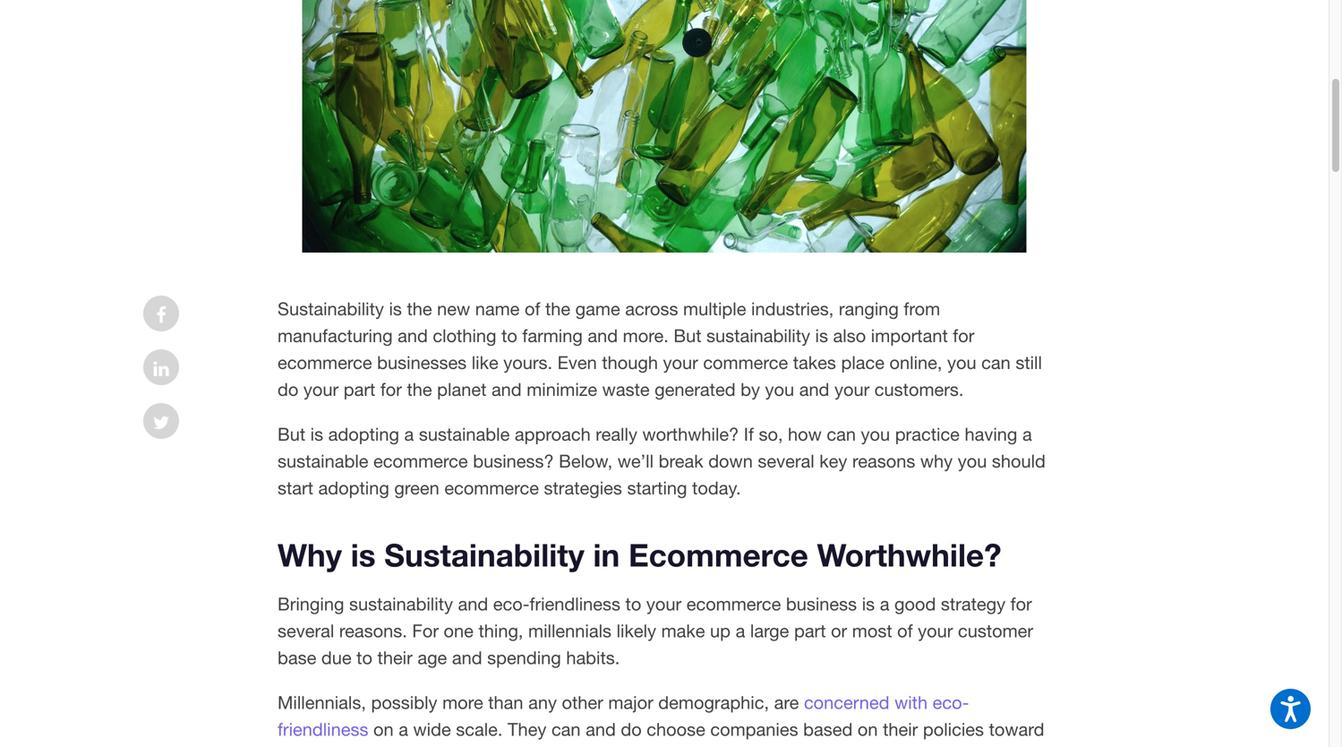 Task type: describe. For each thing, give the bounding box(es) containing it.
millennials, possibly more than any other major demographic, are
[[278, 692, 804, 713]]

manufacturing
[[278, 325, 393, 346]]

friendliness inside concerned with eco- friendliness
[[278, 719, 369, 740]]

concerned
[[804, 692, 890, 713]]

age
[[418, 647, 447, 668]]

why
[[921, 451, 953, 472]]

generated
[[655, 379, 736, 400]]

important
[[871, 325, 948, 346]]

based
[[804, 719, 853, 740]]

you down having
[[958, 451, 987, 472]]

to inside on a wide scale. they can and do choose companies based on their policies toward green technologies or shipping practices. therefore, if you want to bolster your bran
[[791, 746, 807, 747]]

a inside on a wide scale. they can and do choose companies based on their policies toward green technologies or shipping practices. therefore, if you want to bolster your bran
[[399, 719, 408, 740]]

likely
[[617, 620, 657, 641]]

farming
[[523, 325, 583, 346]]

base
[[278, 647, 316, 668]]

from
[[904, 298, 941, 319]]

reasons
[[853, 451, 916, 472]]

for inside bringing sustainability and eco-friendliness to your ecommerce business is a good strategy for several reasons. for one thing, millennials likely make up a large part or most of your customer base due to their age and spending habits.
[[1011, 593, 1032, 614]]

why is sustainability in ecommerce worthwhile?
[[278, 536, 1002, 573]]

having
[[965, 424, 1018, 445]]

concerned with eco- friendliness
[[278, 692, 969, 740]]

several inside bringing sustainability and eco-friendliness to your ecommerce business is a good strategy for several reasons. for one thing, millennials likely make up a large part or most of your customer base due to their age and spending habits.
[[278, 620, 334, 641]]

bringing sustainability and eco-friendliness to your ecommerce business is a good strategy for several reasons. for one thing, millennials likely make up a large part or most of your customer base due to their age and spending habits.
[[278, 593, 1034, 668]]

business?
[[473, 451, 554, 472]]

a right "up"
[[736, 620, 746, 641]]

and down yours.
[[492, 379, 522, 400]]

new
[[437, 298, 470, 319]]

is up takes
[[816, 325, 829, 346]]

more
[[443, 692, 483, 713]]

is for sustainability is the new name of the game across multiple industries, ranging from manufacturing and clothing to farming and more. but sustainability is also important for ecommerce businesses like yours. even though your commerce takes place online, you can still do your part for the planet and minimize waste generated by you and your customers.
[[389, 298, 402, 319]]

ecommerce
[[629, 536, 809, 573]]

and inside on a wide scale. they can and do choose companies based on their policies toward green technologies or shipping practices. therefore, if you want to bolster your bran
[[586, 719, 616, 740]]

sustainability is the new name of the game across multiple industries, ranging from manufacturing and clothing to farming and more. but sustainability is also important for ecommerce businesses like yours. even though your commerce takes place online, you can still do your part for the planet and minimize waste generated by you and your customers.
[[278, 298, 1043, 400]]

choose
[[647, 719, 706, 740]]

make
[[662, 620, 705, 641]]

and down the one
[[452, 647, 482, 668]]

planet
[[437, 379, 487, 400]]

like
[[472, 352, 499, 373]]

with
[[895, 692, 928, 713]]

more.
[[623, 325, 669, 346]]

to right due
[[357, 647, 373, 668]]

customers.
[[875, 379, 964, 400]]

practices.
[[529, 746, 608, 747]]

industries,
[[751, 298, 834, 319]]

eco- inside concerned with eco- friendliness
[[933, 692, 969, 713]]

0 vertical spatial adopting
[[328, 424, 399, 445]]

1 vertical spatial for
[[381, 379, 402, 400]]

takes
[[793, 352, 836, 373]]

they
[[508, 719, 547, 740]]

and down game
[[588, 325, 618, 346]]

should
[[992, 451, 1046, 472]]

open accessibe: accessibility options, statement and help image
[[1281, 696, 1301, 722]]

do inside sustainability is the new name of the game across multiple industries, ranging from manufacturing and clothing to farming and more. but sustainability is also important for ecommerce businesses like yours. even though your commerce takes place online, you can still do your part for the planet and minimize waste generated by you and your customers.
[[278, 379, 299, 400]]

can inside sustainability is the new name of the game across multiple industries, ranging from manufacturing and clothing to farming and more. but sustainability is also important for ecommerce businesses like yours. even though your commerce takes place online, you can still do your part for the planet and minimize waste generated by you and your customers.
[[982, 352, 1011, 373]]

one
[[444, 620, 474, 641]]

friendliness inside bringing sustainability and eco-friendliness to your ecommerce business is a good strategy for several reasons. for one thing, millennials likely make up a large part or most of your customer base due to their age and spending habits.
[[530, 593, 621, 614]]

shipping
[[456, 746, 525, 747]]

sustainability inside bringing sustainability and eco-friendliness to your ecommerce business is a good strategy for several reasons. for one thing, millennials likely make up a large part or most of your customer base due to their age and spending habits.
[[349, 593, 453, 614]]

ecommerce inside bringing sustainability and eco-friendliness to your ecommerce business is a good strategy for several reasons. for one thing, millennials likely make up a large part or most of your customer base due to their age and spending habits.
[[687, 593, 781, 614]]

toward
[[989, 719, 1045, 740]]

large
[[750, 620, 789, 641]]

you up reasons
[[861, 424, 890, 445]]

if
[[699, 746, 708, 747]]

name
[[475, 298, 520, 319]]

most
[[852, 620, 893, 641]]

1 horizontal spatial sustainable
[[419, 424, 510, 445]]

ranging
[[839, 298, 899, 319]]

in
[[593, 536, 620, 573]]

by
[[741, 379, 760, 400]]

practice
[[895, 424, 960, 445]]

businesses
[[377, 352, 467, 373]]

today.
[[692, 477, 741, 498]]

online,
[[890, 352, 943, 373]]

sustainability inside sustainability is the new name of the game across multiple industries, ranging from manufacturing and clothing to farming and more. but sustainability is also important for ecommerce businesses like yours. even though your commerce takes place online, you can still do your part for the planet and minimize waste generated by you and your customers.
[[278, 298, 384, 319]]

ecommerce down the business?
[[445, 477, 539, 498]]

eco- inside bringing sustainability and eco-friendliness to your ecommerce business is a good strategy for several reasons. for one thing, millennials likely make up a large part or most of your customer base due to their age and spending habits.
[[493, 593, 530, 614]]

therefore,
[[613, 746, 694, 747]]

across
[[625, 298, 678, 319]]

place
[[841, 352, 885, 373]]

up
[[710, 620, 731, 641]]

1 vertical spatial sustainability
[[384, 536, 585, 573]]

ecommerce down 'planet'
[[374, 451, 468, 472]]

ecommerce inside sustainability is the new name of the game across multiple industries, ranging from manufacturing and clothing to farming and more. but sustainability is also important for ecommerce businesses like yours. even though your commerce takes place online, you can still do your part for the planet and minimize waste generated by you and your customers.
[[278, 352, 372, 373]]

minimize
[[527, 379, 598, 400]]

worthwhile?
[[817, 536, 1002, 573]]

1 horizontal spatial for
[[953, 325, 975, 346]]

and up businesses
[[398, 325, 428, 346]]

clothing
[[433, 325, 497, 346]]

key
[[820, 451, 848, 472]]

bringing
[[278, 593, 344, 614]]

possibly
[[371, 692, 438, 713]]

strategies
[[544, 477, 622, 498]]

policies
[[923, 719, 984, 740]]

multiple
[[683, 298, 747, 319]]

start
[[278, 477, 313, 498]]

any
[[529, 692, 557, 713]]

if
[[744, 424, 754, 445]]

for
[[412, 620, 439, 641]]

is for why is sustainability in ecommerce worthwhile?
[[351, 536, 376, 573]]

of inside sustainability is the new name of the game across multiple industries, ranging from manufacturing and clothing to farming and more. but sustainability is also important for ecommerce businesses like yours. even though your commerce takes place online, you can still do your part for the planet and minimize waste generated by you and your customers.
[[525, 298, 540, 319]]

millennials
[[528, 620, 612, 641]]

companies
[[711, 719, 799, 740]]

their inside on a wide scale. they can and do choose companies based on their policies toward green technologies or shipping practices. therefore, if you want to bolster your bran
[[883, 719, 918, 740]]

are
[[774, 692, 799, 713]]

green inside but is adopting a sustainable approach really worthwhile? if so, how can you practice having a sustainable ecommerce business? below, we'll break down several key reasons why you should start adopting green ecommerce strategies starting today.
[[394, 477, 440, 498]]

yours.
[[504, 352, 553, 373]]

do inside on a wide scale. they can and do choose companies based on their policies toward green technologies or shipping practices. therefore, if you want to bolster your bran
[[621, 719, 642, 740]]

your down manufacturing
[[304, 379, 339, 400]]



Task type: locate. For each thing, give the bounding box(es) containing it.
can inside but is adopting a sustainable approach really worthwhile? if so, how can you practice having a sustainable ecommerce business? below, we'll break down several key reasons why you should start adopting green ecommerce strategies starting today.
[[827, 424, 856, 445]]

can inside on a wide scale. they can and do choose companies based on their policies toward green technologies or shipping practices. therefore, if you want to bolster your bran
[[552, 719, 581, 740]]

so,
[[759, 424, 783, 445]]

commerce
[[703, 352, 788, 373]]

green inside on a wide scale. they can and do choose companies based on their policies toward green technologies or shipping practices. therefore, if you want to bolster your bran
[[278, 746, 323, 747]]

is right why at the bottom of page
[[351, 536, 376, 573]]

several down bringing
[[278, 620, 334, 641]]

part inside bringing sustainability and eco-friendliness to your ecommerce business is a good strategy for several reasons. for one thing, millennials likely make up a large part or most of your customer base due to their age and spending habits.
[[794, 620, 826, 641]]

on up the technologies on the left of page
[[374, 719, 394, 740]]

0 horizontal spatial do
[[278, 379, 299, 400]]

and
[[398, 325, 428, 346], [588, 325, 618, 346], [492, 379, 522, 400], [800, 379, 830, 400], [458, 593, 488, 614], [452, 647, 482, 668], [586, 719, 616, 740]]

of up farming at the top of the page
[[525, 298, 540, 319]]

though
[[602, 352, 658, 373]]

down
[[709, 451, 753, 472]]

sustainability up for
[[349, 593, 453, 614]]

sustainable up start
[[278, 451, 369, 472]]

other
[[562, 692, 604, 713]]

do
[[278, 379, 299, 400], [621, 719, 642, 740]]

or
[[831, 620, 848, 641], [435, 746, 451, 747]]

0 vertical spatial several
[[758, 451, 815, 472]]

1 vertical spatial but
[[278, 424, 306, 445]]

ecommerce up "up"
[[687, 593, 781, 614]]

2 vertical spatial can
[[552, 719, 581, 740]]

for down businesses
[[381, 379, 402, 400]]

the left new
[[407, 298, 432, 319]]

and down other
[[586, 719, 616, 740]]

2 on from the left
[[858, 719, 878, 740]]

a up 'should'
[[1023, 424, 1032, 445]]

sustainability inside sustainability is the new name of the game across multiple industries, ranging from manufacturing and clothing to farming and more. but sustainability is also important for ecommerce businesses like yours. even though your commerce takes place online, you can still do your part for the planet and minimize waste generated by you and your customers.
[[707, 325, 811, 346]]

0 vertical spatial part
[[344, 379, 376, 400]]

0 horizontal spatial sustainable
[[278, 451, 369, 472]]

0 vertical spatial do
[[278, 379, 299, 400]]

good
[[895, 593, 936, 614]]

business
[[786, 593, 857, 614]]

1 horizontal spatial eco-
[[933, 692, 969, 713]]

but up start
[[278, 424, 306, 445]]

approach
[[515, 424, 591, 445]]

do down 'major'
[[621, 719, 642, 740]]

facebook image
[[156, 306, 166, 324]]

1 horizontal spatial can
[[827, 424, 856, 445]]

1 vertical spatial eco-
[[933, 692, 969, 713]]

or down business
[[831, 620, 848, 641]]

2 horizontal spatial for
[[1011, 593, 1032, 614]]

a down businesses
[[404, 424, 414, 445]]

0 vertical spatial sustainability
[[278, 298, 384, 319]]

your down the good
[[918, 620, 953, 641]]

is inside but is adopting a sustainable approach really worthwhile? if so, how can you practice having a sustainable ecommerce business? below, we'll break down several key reasons why you should start adopting green ecommerce strategies starting today.
[[311, 424, 323, 445]]

1 horizontal spatial sustainability
[[384, 536, 585, 573]]

do down manufacturing
[[278, 379, 299, 400]]

0 vertical spatial green
[[394, 477, 440, 498]]

sustainability
[[278, 298, 384, 319], [384, 536, 585, 573]]

1 horizontal spatial their
[[883, 719, 918, 740]]

or inside on a wide scale. they can and do choose companies based on their policies toward green technologies or shipping practices. therefore, if you want to bolster your bran
[[435, 746, 451, 747]]

to up likely
[[626, 593, 642, 614]]

your up generated
[[663, 352, 698, 373]]

1 vertical spatial sustainable
[[278, 451, 369, 472]]

0 horizontal spatial can
[[552, 719, 581, 740]]

0 vertical spatial friendliness
[[530, 593, 621, 614]]

but inside sustainability is the new name of the game across multiple industries, ranging from manufacturing and clothing to farming and more. but sustainability is also important for ecommerce businesses like yours. even though your commerce takes place online, you can still do your part for the planet and minimize waste generated by you and your customers.
[[674, 325, 702, 346]]

1 horizontal spatial of
[[898, 620, 913, 641]]

of inside bringing sustainability and eco-friendliness to your ecommerce business is a good strategy for several reasons. for one thing, millennials likely make up a large part or most of your customer base due to their age and spending habits.
[[898, 620, 913, 641]]

of
[[525, 298, 540, 319], [898, 620, 913, 641]]

and down takes
[[800, 379, 830, 400]]

eco- up policies
[[933, 692, 969, 713]]

your down place
[[835, 379, 870, 400]]

0 horizontal spatial part
[[344, 379, 376, 400]]

a up most
[[880, 593, 890, 614]]

of down the good
[[898, 620, 913, 641]]

0 horizontal spatial on
[[374, 719, 394, 740]]

2 vertical spatial for
[[1011, 593, 1032, 614]]

for
[[953, 325, 975, 346], [381, 379, 402, 400], [1011, 593, 1032, 614]]

reasons.
[[339, 620, 407, 641]]

you right "by"
[[765, 379, 795, 400]]

1 horizontal spatial several
[[758, 451, 815, 472]]

you inside on a wide scale. they can and do choose companies based on their policies toward green technologies or shipping practices. therefore, if you want to bolster your bran
[[713, 746, 742, 747]]

twitter image
[[153, 414, 170, 432]]

for up customer
[[1011, 593, 1032, 614]]

1 on from the left
[[374, 719, 394, 740]]

their inside bringing sustainability and eco-friendliness to your ecommerce business is a good strategy for several reasons. for one thing, millennials likely make up a large part or most of your customer base due to their age and spending habits.
[[378, 647, 413, 668]]

0 vertical spatial eco-
[[493, 593, 530, 614]]

the
[[407, 298, 432, 319], [545, 298, 571, 319], [407, 379, 432, 400]]

1 horizontal spatial sustainability
[[707, 325, 811, 346]]

we'll
[[618, 451, 654, 472]]

part inside sustainability is the new name of the game across multiple industries, ranging from manufacturing and clothing to farming and more. but sustainability is also important for ecommerce businesses like yours. even though your commerce takes place online, you can still do your part for the planet and minimize waste generated by you and your customers.
[[344, 379, 376, 400]]

1 vertical spatial can
[[827, 424, 856, 445]]

but is adopting a sustainable approach really worthwhile? if so, how can you practice having a sustainable ecommerce business? below, we'll break down several key reasons why you should start adopting green ecommerce strategies starting today.
[[278, 424, 1046, 498]]

can up practices.
[[552, 719, 581, 740]]

0 vertical spatial for
[[953, 325, 975, 346]]

their down reasons. at the left of page
[[378, 647, 413, 668]]

1 vertical spatial adopting
[[318, 477, 389, 498]]

eco-
[[493, 593, 530, 614], [933, 692, 969, 713]]

to right want
[[791, 746, 807, 747]]

0 horizontal spatial sustainability
[[349, 593, 453, 614]]

how
[[788, 424, 822, 445]]

linkedin image
[[154, 360, 169, 378]]

you right online,
[[948, 352, 977, 373]]

1 horizontal spatial part
[[794, 620, 826, 641]]

1 vertical spatial green
[[278, 746, 323, 747]]

to inside sustainability is the new name of the game across multiple industries, ranging from manufacturing and clothing to farming and more. but sustainability is also important for ecommerce businesses like yours. even though your commerce takes place online, you can still do your part for the planet and minimize waste generated by you and your customers.
[[502, 325, 518, 346]]

waste
[[603, 379, 650, 400]]

but
[[674, 325, 702, 346], [278, 424, 306, 445]]

0 horizontal spatial of
[[525, 298, 540, 319]]

but down multiple on the right of the page
[[674, 325, 702, 346]]

your inside on a wide scale. they can and do choose companies based on their policies toward green technologies or shipping practices. therefore, if you want to bolster your bran
[[872, 746, 907, 747]]

habits.
[[566, 647, 620, 668]]

you right if
[[713, 746, 742, 747]]

1 vertical spatial friendliness
[[278, 719, 369, 740]]

1 horizontal spatial on
[[858, 719, 878, 740]]

why
[[278, 536, 342, 573]]

1 vertical spatial their
[[883, 719, 918, 740]]

and up the one
[[458, 593, 488, 614]]

bolster
[[812, 746, 867, 747]]

several down so,
[[758, 451, 815, 472]]

below,
[[559, 451, 613, 472]]

to
[[502, 325, 518, 346], [626, 593, 642, 614], [357, 647, 373, 668], [791, 746, 807, 747]]

several
[[758, 451, 815, 472], [278, 620, 334, 641]]

worthwhile?
[[643, 424, 739, 445]]

scale.
[[456, 719, 503, 740]]

1 horizontal spatial friendliness
[[530, 593, 621, 614]]

the up farming at the top of the page
[[545, 298, 571, 319]]

0 horizontal spatial sustainability
[[278, 298, 384, 319]]

even
[[558, 352, 597, 373]]

part down business
[[794, 620, 826, 641]]

0 vertical spatial but
[[674, 325, 702, 346]]

your down with
[[872, 746, 907, 747]]

starting
[[627, 477, 687, 498]]

0 vertical spatial sustainability
[[707, 325, 811, 346]]

demographic,
[[659, 692, 769, 713]]

but inside but is adopting a sustainable approach really worthwhile? if so, how can you practice having a sustainable ecommerce business? below, we'll break down several key reasons why you should start adopting green ecommerce strategies starting today.
[[278, 424, 306, 445]]

1 horizontal spatial do
[[621, 719, 642, 740]]

several inside but is adopting a sustainable approach really worthwhile? if so, how can you practice having a sustainable ecommerce business? below, we'll break down several key reasons why you should start adopting green ecommerce strategies starting today.
[[758, 451, 815, 472]]

game
[[576, 298, 620, 319]]

concerned with eco- friendliness link
[[278, 692, 969, 740]]

really
[[596, 424, 638, 445]]

sustainable down 'planet'
[[419, 424, 510, 445]]

or down wide
[[435, 746, 451, 747]]

major
[[608, 692, 654, 713]]

sustainability up manufacturing
[[278, 298, 384, 319]]

friendliness
[[530, 593, 621, 614], [278, 719, 369, 740]]

0 vertical spatial of
[[525, 298, 540, 319]]

1 vertical spatial several
[[278, 620, 334, 641]]

1 vertical spatial part
[[794, 620, 826, 641]]

1 horizontal spatial green
[[394, 477, 440, 498]]

is inside bringing sustainability and eco-friendliness to your ecommerce business is a good strategy for several reasons. for one thing, millennials likely make up a large part or most of your customer base due to their age and spending habits.
[[862, 593, 875, 614]]

also
[[833, 325, 866, 346]]

to down name
[[502, 325, 518, 346]]

can up key
[[827, 424, 856, 445]]

sustainability up "thing," at the left bottom of page
[[384, 536, 585, 573]]

due
[[321, 647, 352, 668]]

0 horizontal spatial or
[[435, 746, 451, 747]]

break
[[659, 451, 704, 472]]

0 vertical spatial sustainable
[[419, 424, 510, 445]]

technologies
[[328, 746, 430, 747]]

sustainable ecommerce–what it is and why your business should adopt it image
[[302, 0, 1027, 253]]

0 horizontal spatial eco-
[[493, 593, 530, 614]]

a down possibly
[[399, 719, 408, 740]]

the down businesses
[[407, 379, 432, 400]]

spending
[[487, 647, 561, 668]]

0 horizontal spatial their
[[378, 647, 413, 668]]

is left new
[[389, 298, 402, 319]]

still
[[1016, 352, 1043, 373]]

want
[[747, 746, 786, 747]]

wide
[[413, 719, 451, 740]]

2 horizontal spatial can
[[982, 352, 1011, 373]]

0 horizontal spatial friendliness
[[278, 719, 369, 740]]

1 vertical spatial do
[[621, 719, 642, 740]]

0 vertical spatial or
[[831, 620, 848, 641]]

on up bolster
[[858, 719, 878, 740]]

eco- up "thing," at the left bottom of page
[[493, 593, 530, 614]]

or inside bringing sustainability and eco-friendliness to your ecommerce business is a good strategy for several reasons. for one thing, millennials likely make up a large part or most of your customer base due to their age and spending habits.
[[831, 620, 848, 641]]

friendliness up millennials
[[530, 593, 621, 614]]

0 vertical spatial their
[[378, 647, 413, 668]]

on a wide scale. they can and do choose companies based on their policies toward green technologies or shipping practices. therefore, if you want to bolster your bran
[[278, 719, 1045, 747]]

their down with
[[883, 719, 918, 740]]

sustainable
[[419, 424, 510, 445], [278, 451, 369, 472]]

on
[[374, 719, 394, 740], [858, 719, 878, 740]]

0 vertical spatial can
[[982, 352, 1011, 373]]

1 horizontal spatial or
[[831, 620, 848, 641]]

is for but is adopting a sustainable approach really worthwhile? if so, how can you practice having a sustainable ecommerce business? below, we'll break down several key reasons why you should start adopting green ecommerce strategies starting today.
[[311, 424, 323, 445]]

1 vertical spatial sustainability
[[349, 593, 453, 614]]

is up most
[[862, 593, 875, 614]]

ecommerce down manufacturing
[[278, 352, 372, 373]]

1 vertical spatial of
[[898, 620, 913, 641]]

for right important
[[953, 325, 975, 346]]

1 horizontal spatial but
[[674, 325, 702, 346]]

their
[[378, 647, 413, 668], [883, 719, 918, 740]]

sustainability up commerce
[[707, 325, 811, 346]]

0 horizontal spatial several
[[278, 620, 334, 641]]

is up start
[[311, 424, 323, 445]]

thing,
[[479, 620, 524, 641]]

part down manufacturing
[[344, 379, 376, 400]]

millennials,
[[278, 692, 366, 713]]

1 vertical spatial or
[[435, 746, 451, 747]]

a
[[404, 424, 414, 445], [1023, 424, 1032, 445], [880, 593, 890, 614], [736, 620, 746, 641], [399, 719, 408, 740]]

your
[[663, 352, 698, 373], [304, 379, 339, 400], [835, 379, 870, 400], [647, 593, 682, 614], [918, 620, 953, 641], [872, 746, 907, 747]]

0 horizontal spatial but
[[278, 424, 306, 445]]

0 horizontal spatial green
[[278, 746, 323, 747]]

can left still
[[982, 352, 1011, 373]]

than
[[488, 692, 524, 713]]

your up make
[[647, 593, 682, 614]]

can
[[982, 352, 1011, 373], [827, 424, 856, 445], [552, 719, 581, 740]]

friendliness down millennials,
[[278, 719, 369, 740]]

0 horizontal spatial for
[[381, 379, 402, 400]]



Task type: vqa. For each thing, say whether or not it's contained in the screenshot.
Why is Sustainability in Ecommerce Worthwhile? is
yes



